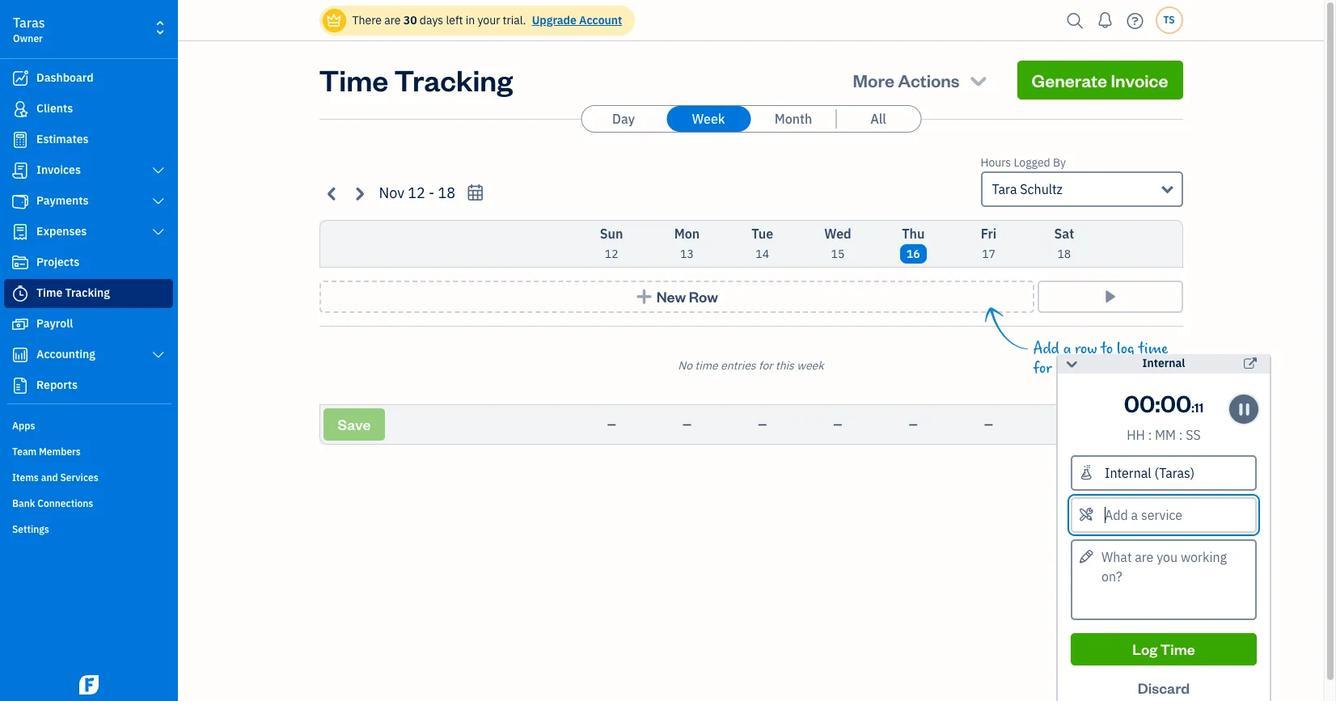 Task type: locate. For each thing, give the bounding box(es) containing it.
invoices link
[[4, 156, 173, 185]]

Add a service text field
[[1073, 499, 1256, 532]]

2 chevron large down image from the top
[[151, 195, 166, 208]]

00 left 11 on the bottom of the page
[[1161, 388, 1192, 418]]

invoices
[[36, 163, 81, 177]]

row
[[1075, 340, 1098, 358]]

nov 12 - 18
[[379, 184, 456, 202]]

3 — from the left
[[758, 417, 767, 432]]

: up ss
[[1192, 399, 1195, 416]]

settings link
[[4, 517, 173, 541]]

-
[[429, 184, 435, 202]]

0 vertical spatial your
[[478, 13, 500, 28]]

invoice
[[1111, 69, 1169, 91]]

tue 14
[[752, 226, 774, 261]]

1 chevron large down image from the top
[[151, 164, 166, 177]]

items and services
[[12, 472, 98, 484]]

items and services link
[[4, 465, 173, 489]]

2 vertical spatial chevron large down image
[[151, 349, 166, 362]]

2 vertical spatial time
[[1161, 640, 1196, 659]]

connections
[[37, 498, 93, 510]]

left
[[446, 13, 463, 28]]

3 chevron large down image from the top
[[151, 349, 166, 362]]

0 horizontal spatial 12
[[408, 184, 425, 202]]

2 horizontal spatial time
[[1161, 640, 1196, 659]]

time
[[319, 61, 389, 99], [36, 286, 62, 300], [1161, 640, 1196, 659]]

00 up the hh
[[1124, 388, 1155, 418]]

chevron large down image inside payments link
[[151, 195, 166, 208]]

add
[[1034, 340, 1060, 358]]

payment image
[[11, 193, 30, 210]]

time right log
[[1139, 340, 1169, 358]]

accounting link
[[4, 341, 173, 370]]

: up hh : mm : ss
[[1155, 388, 1161, 418]]

1 — from the left
[[607, 417, 616, 432]]

1 horizontal spatial for
[[1034, 359, 1052, 378]]

12
[[408, 184, 425, 202], [605, 247, 619, 261]]

12 left -
[[408, 184, 425, 202]]

1 horizontal spatial 12
[[605, 247, 619, 261]]

time tracking down 30
[[319, 61, 513, 99]]

0 horizontal spatial week
[[797, 358, 824, 373]]

tracking down left
[[394, 61, 513, 99]]

time right log
[[1161, 640, 1196, 659]]

search image
[[1063, 8, 1089, 33]]

1 horizontal spatial 18
[[1058, 247, 1071, 261]]

: right the hh
[[1149, 427, 1152, 443]]

0 vertical spatial time
[[319, 61, 389, 99]]

0 vertical spatial time tracking
[[319, 61, 513, 99]]

no
[[678, 358, 693, 373]]

sun
[[600, 226, 623, 242]]

ss
[[1186, 427, 1201, 443]]

taras
[[13, 15, 45, 31]]

chevron large down image
[[151, 164, 166, 177], [151, 195, 166, 208], [151, 349, 166, 362]]

more
[[853, 69, 895, 91]]

15
[[831, 247, 845, 261]]

1 vertical spatial your
[[1056, 359, 1085, 378]]

8 — from the left
[[1135, 417, 1144, 432]]

more actions button
[[839, 61, 1004, 100]]

more actions
[[853, 69, 960, 91]]

1 vertical spatial 18
[[1058, 247, 1071, 261]]

: inside '00 : 00 : 11'
[[1192, 399, 1195, 416]]

chevron large down image for payments
[[151, 195, 166, 208]]

week right the this
[[797, 358, 824, 373]]

chevron large down image
[[151, 226, 166, 239]]

log
[[1133, 640, 1158, 659]]

18 right -
[[438, 184, 456, 202]]

items
[[12, 472, 39, 484]]

new row button
[[319, 281, 1034, 313]]

start timer image
[[1101, 289, 1120, 305]]

week down to
[[1089, 359, 1119, 378]]

accounting
[[36, 347, 95, 362]]

dashboard image
[[11, 70, 30, 87]]

week
[[692, 111, 725, 127]]

wed 15
[[825, 226, 852, 261]]

internal
[[1143, 356, 1186, 371]]

chart image
[[11, 347, 30, 363]]

18 down sat
[[1058, 247, 1071, 261]]

time inside add a row to log time for your week
[[1139, 340, 1169, 358]]

payroll link
[[4, 310, 173, 339]]

17
[[982, 247, 996, 261]]

1 horizontal spatial time
[[1139, 340, 1169, 358]]

estimates
[[36, 132, 89, 146]]

project image
[[11, 255, 30, 271]]

for down add
[[1034, 359, 1052, 378]]

for inside add a row to log time for your week
[[1034, 359, 1052, 378]]

go to help image
[[1123, 8, 1148, 33]]

1 horizontal spatial 00
[[1161, 388, 1192, 418]]

your right in
[[478, 13, 500, 28]]

1 horizontal spatial time tracking
[[319, 61, 513, 99]]

0 horizontal spatial time tracking
[[36, 286, 110, 300]]

tracking down projects link
[[65, 286, 110, 300]]

time
[[1139, 340, 1169, 358], [695, 358, 718, 373]]

open in new window image
[[1244, 354, 1257, 374]]

12 down sun
[[605, 247, 619, 261]]

ts button
[[1156, 6, 1183, 34]]

1 horizontal spatial time
[[319, 61, 389, 99]]

reports
[[36, 378, 78, 392]]

tracking
[[394, 61, 513, 99], [65, 286, 110, 300]]

0 horizontal spatial 00
[[1124, 388, 1155, 418]]

sat
[[1055, 226, 1075, 242]]

1 vertical spatial time tracking
[[36, 286, 110, 300]]

log
[[1117, 340, 1135, 358]]

time tracking
[[319, 61, 513, 99], [36, 286, 110, 300]]

tracking inside main element
[[65, 286, 110, 300]]

your down a on the right of the page
[[1056, 359, 1085, 378]]

hh : mm : ss
[[1127, 427, 1201, 443]]

11
[[1195, 399, 1204, 416]]

0 horizontal spatial tracking
[[65, 286, 110, 300]]

0 vertical spatial chevron large down image
[[151, 164, 166, 177]]

time right no
[[695, 358, 718, 373]]

time inside main element
[[36, 286, 62, 300]]

this
[[776, 358, 794, 373]]

discard
[[1138, 679, 1190, 697]]

pause timer image
[[1234, 400, 1256, 419]]

for left the this
[[759, 358, 773, 373]]

12 inside sun 12
[[605, 247, 619, 261]]

0 horizontal spatial time
[[36, 286, 62, 300]]

generate invoice button
[[1017, 61, 1183, 100]]

bank connections link
[[4, 491, 173, 515]]

1 horizontal spatial week
[[1089, 359, 1119, 378]]

time right timer 'icon' at the top left of the page
[[36, 286, 62, 300]]

1 vertical spatial tracking
[[65, 286, 110, 300]]

new
[[657, 287, 686, 306]]

1 vertical spatial 12
[[605, 247, 619, 261]]

00
[[1124, 388, 1155, 418], [1161, 388, 1192, 418]]

log time button
[[1071, 633, 1257, 666]]

0 vertical spatial 12
[[408, 184, 425, 202]]

invoice image
[[11, 163, 30, 179]]

your inside add a row to log time for your week
[[1056, 359, 1085, 378]]

actions
[[898, 69, 960, 91]]

a
[[1063, 340, 1072, 358]]

1 vertical spatial chevron large down image
[[151, 195, 166, 208]]

fri 17
[[981, 226, 997, 261]]

0 horizontal spatial 18
[[438, 184, 456, 202]]

mon
[[674, 226, 700, 242]]

report image
[[11, 378, 30, 394]]

time down there
[[319, 61, 389, 99]]

chevron large down image inside accounting link
[[151, 349, 166, 362]]

sat 18
[[1055, 226, 1075, 261]]

tara schultz button
[[981, 172, 1183, 207]]

all
[[871, 111, 887, 127]]

00 : 00 : 11
[[1124, 388, 1204, 418]]

0 vertical spatial 18
[[438, 184, 456, 202]]

notifications image
[[1093, 4, 1119, 36]]

0 vertical spatial tracking
[[394, 61, 513, 99]]

1 vertical spatial time
[[36, 286, 62, 300]]

What are you working on? text field
[[1071, 540, 1257, 621]]

owner
[[13, 32, 43, 44]]

there
[[352, 13, 382, 28]]

:
[[1155, 388, 1161, 418], [1192, 399, 1195, 416], [1149, 427, 1152, 443], [1179, 427, 1183, 443]]

trial.
[[503, 13, 526, 28]]

1 horizontal spatial your
[[1056, 359, 1085, 378]]

generate
[[1032, 69, 1108, 91]]

time tracking down projects link
[[36, 286, 110, 300]]



Task type: vqa. For each thing, say whether or not it's contained in the screenshot.
The Nov 12 - 18
yes



Task type: describe. For each thing, give the bounding box(es) containing it.
log time
[[1133, 640, 1196, 659]]

crown image
[[326, 12, 343, 29]]

generate invoice
[[1032, 69, 1169, 91]]

and
[[41, 472, 58, 484]]

12 for nov
[[408, 184, 425, 202]]

14
[[756, 247, 770, 261]]

hours
[[981, 155, 1011, 170]]

account
[[579, 13, 622, 28]]

16
[[907, 247, 920, 261]]

logged
[[1014, 155, 1051, 170]]

estimates link
[[4, 125, 173, 155]]

team members
[[12, 446, 81, 458]]

apps link
[[4, 413, 173, 438]]

thu 16
[[902, 226, 925, 261]]

main element
[[0, 0, 218, 701]]

freshbooks image
[[76, 676, 102, 695]]

client image
[[11, 101, 30, 117]]

time tracking link
[[4, 279, 173, 308]]

timer image
[[11, 286, 30, 302]]

mm
[[1155, 427, 1176, 443]]

day
[[613, 111, 635, 127]]

reports link
[[4, 371, 173, 400]]

hours logged by
[[981, 155, 1066, 170]]

fri
[[981, 226, 997, 242]]

bank
[[12, 498, 35, 510]]

entries
[[721, 358, 756, 373]]

bank connections
[[12, 498, 93, 510]]

row
[[689, 287, 718, 306]]

chevrondown image
[[968, 69, 990, 91]]

days
[[420, 13, 443, 28]]

sun 12
[[600, 226, 623, 261]]

5 — from the left
[[909, 417, 918, 432]]

chevron large down image for invoices
[[151, 164, 166, 177]]

collapse timer details image
[[1065, 354, 1080, 374]]

week inside add a row to log time for your week
[[1089, 359, 1119, 378]]

2 — from the left
[[683, 417, 692, 432]]

next week image
[[350, 184, 369, 203]]

upgrade
[[532, 13, 577, 28]]

choose a date image
[[466, 184, 485, 202]]

payments link
[[4, 187, 173, 216]]

expense image
[[11, 224, 30, 240]]

hh
[[1127, 427, 1146, 443]]

team members link
[[4, 439, 173, 464]]

by
[[1053, 155, 1066, 170]]

tara
[[992, 181, 1017, 197]]

12 for sun
[[605, 247, 619, 261]]

all link
[[837, 106, 921, 132]]

month
[[775, 111, 812, 127]]

services
[[60, 472, 98, 484]]

day link
[[582, 106, 666, 132]]

members
[[39, 446, 81, 458]]

ts
[[1164, 14, 1175, 26]]

no time entries for this week
[[678, 358, 824, 373]]

wed
[[825, 226, 852, 242]]

: left ss
[[1179, 427, 1183, 443]]

clients link
[[4, 95, 173, 124]]

dashboard
[[36, 70, 94, 85]]

payments
[[36, 193, 89, 208]]

18 inside sat 18
[[1058, 247, 1071, 261]]

expenses
[[36, 224, 87, 239]]

chevron large down image for accounting
[[151, 349, 166, 362]]

add a row to log time for your week
[[1034, 340, 1169, 378]]

2 00 from the left
[[1161, 388, 1192, 418]]

estimate image
[[11, 132, 30, 148]]

1 00 from the left
[[1124, 388, 1155, 418]]

clients
[[36, 101, 73, 116]]

payroll
[[36, 316, 73, 331]]

projects
[[36, 255, 79, 269]]

13
[[680, 247, 694, 261]]

month link
[[752, 106, 836, 132]]

tara schultz
[[992, 181, 1063, 197]]

money image
[[11, 316, 30, 333]]

1 horizontal spatial tracking
[[394, 61, 513, 99]]

previous week image
[[323, 184, 342, 203]]

plus image
[[635, 289, 654, 305]]

0 horizontal spatial for
[[759, 358, 773, 373]]

settings
[[12, 523, 49, 536]]

0 horizontal spatial time
[[695, 358, 718, 373]]

expenses link
[[4, 218, 173, 247]]

thu
[[902, 226, 925, 242]]

dashboard link
[[4, 64, 173, 93]]

0 horizontal spatial your
[[478, 13, 500, 28]]

7 — from the left
[[1060, 417, 1069, 432]]

6 — from the left
[[985, 417, 994, 432]]

new row
[[657, 287, 718, 306]]

discard button
[[1071, 672, 1257, 701]]

4 — from the left
[[834, 417, 843, 432]]

schultz
[[1020, 181, 1063, 197]]

tue
[[752, 226, 774, 242]]

time inside button
[[1161, 640, 1196, 659]]

Add a client or project text field
[[1073, 457, 1256, 489]]

are
[[384, 13, 401, 28]]

time tracking inside main element
[[36, 286, 110, 300]]

week link
[[667, 106, 751, 132]]

projects link
[[4, 248, 173, 278]]

to
[[1101, 340, 1113, 358]]

upgrade account link
[[529, 13, 622, 28]]



